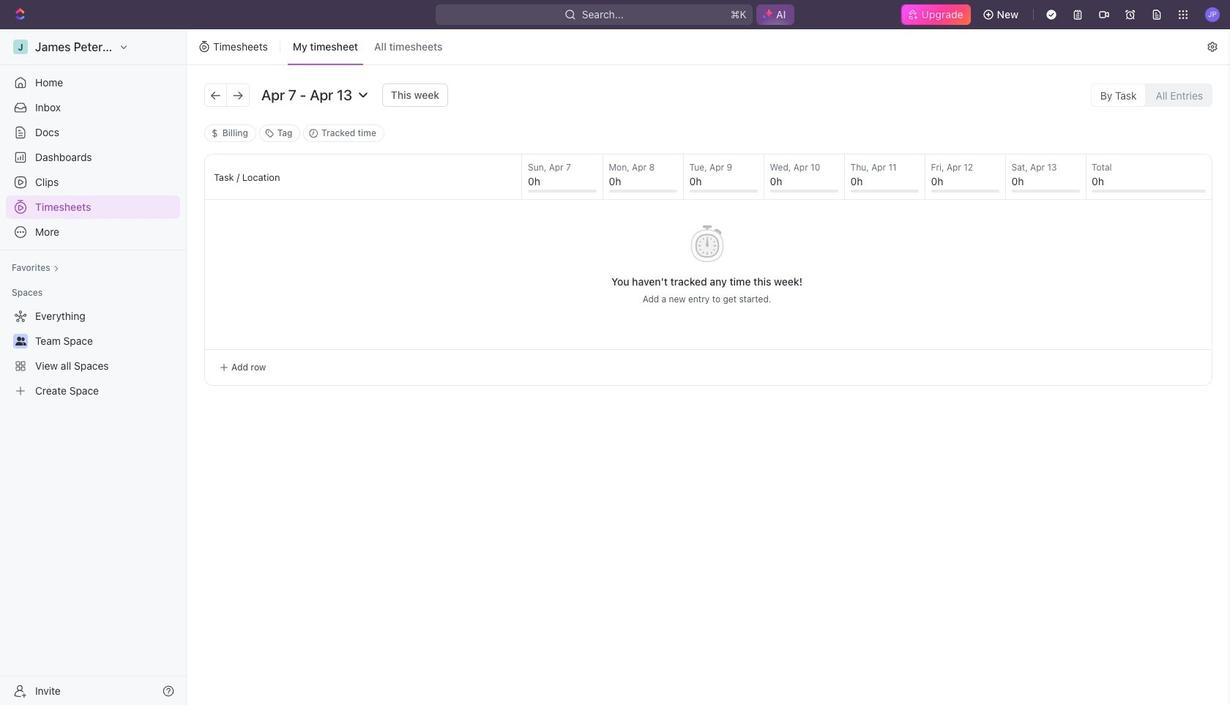 Task type: locate. For each thing, give the bounding box(es) containing it.
sidebar navigation
[[0, 29, 190, 706]]

james peterson's workspace, , element
[[13, 40, 28, 54]]

tree
[[6, 305, 180, 403]]



Task type: describe. For each thing, give the bounding box(es) containing it.
tree inside sidebar navigation
[[6, 305, 180, 403]]

user group image
[[15, 337, 26, 346]]



Task type: vqa. For each thing, say whether or not it's contained in the screenshot.
user group IMAGE
yes



